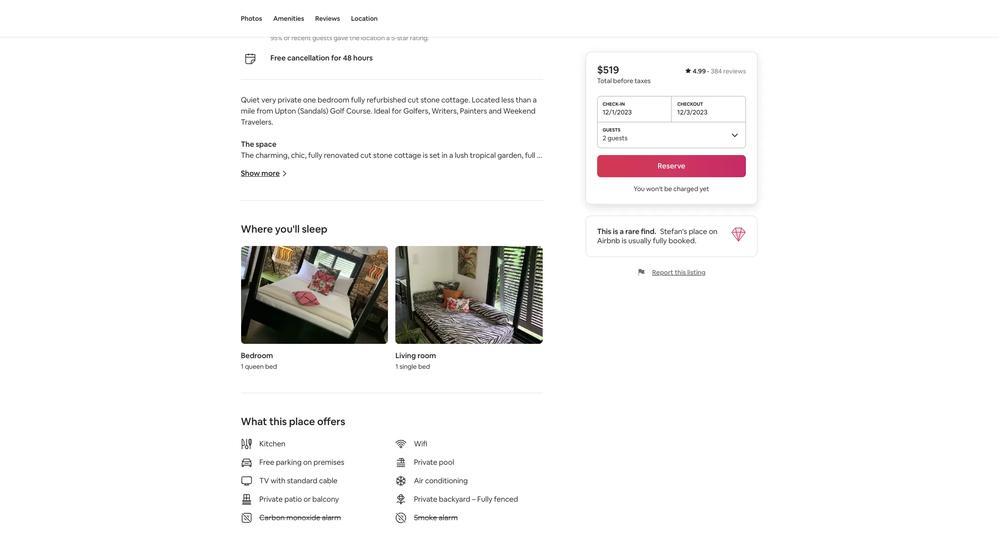 Task type: vqa. For each thing, say whether or not it's contained in the screenshot.
Terms · Sitemap · Privacy ·
no



Task type: locate. For each thing, give the bounding box(es) containing it.
0 horizontal spatial lush
[[455, 151, 469, 160]]

- right comfy
[[264, 273, 267, 282]]

neighborhood
[[305, 173, 353, 183]]

2 vertical spatial fully
[[654, 236, 668, 246]]

of right the '95%'
[[284, 34, 290, 42]]

cottage. down beautifully
[[443, 384, 472, 393]]

1 vertical spatial property
[[388, 350, 418, 360]]

guests inside private entrance and parking on property. access and the use of the cottage, pool and the garden is for registered guests only.
[[335, 317, 358, 327]]

0 vertical spatial fully
[[351, 95, 365, 105]]

0 vertical spatial please
[[318, 251, 339, 260]]

what this place offers
[[241, 416, 346, 429]]

'massage
[[389, 239, 421, 249]]

booked.
[[669, 236, 697, 246]]

reviews button
[[316, 0, 340, 37]]

private inside private entrance and parking on property. access and the use of the cottage, pool and the garden is for registered guests only.
[[241, 306, 265, 316]]

0 horizontal spatial -
[[264, 273, 267, 282]]

1 horizontal spatial stone
[[421, 95, 440, 105]]

and
[[489, 106, 502, 116], [356, 162, 369, 172], [373, 173, 386, 183], [270, 184, 282, 194], [371, 195, 384, 205], [320, 217, 332, 227], [515, 217, 528, 227], [287, 239, 299, 249], [493, 262, 506, 271], [298, 306, 311, 316], [409, 306, 422, 316], [520, 306, 532, 316], [298, 362, 311, 371], [263, 373, 276, 382], [493, 373, 506, 382]]

1 left queen at the bottom left
[[241, 363, 244, 371]]

1 horizontal spatial lush
[[512, 350, 525, 360]]

parking inside private entrance and parking on property. access and the use of the cottage, pool and the garden is for registered guests only.
[[313, 306, 338, 316]]

is down entrance
[[280, 317, 285, 327]]

guests inside dropdown button
[[608, 134, 628, 142]]

of down the include in the top of the page
[[499, 173, 506, 183]]

a/c
[[284, 195, 297, 205]]

patio
[[285, 495, 302, 505]]

1 vertical spatial -
[[436, 251, 439, 260]]

0 horizontal spatial guests
[[313, 34, 333, 42]]

under
[[241, 206, 261, 216]]

lush up nature
[[455, 151, 469, 160]]

rating.
[[410, 34, 429, 42]]

1 vertical spatial from
[[490, 362, 506, 371]]

air conditioning
[[414, 477, 468, 487]]

1 vertical spatial lush
[[512, 350, 525, 360]]

be inside the space the charming, chic, fully renovated cut stone cottage is set in a lush tropical garden, full of hummingbirds, crickets, lizards and butterflies. sounds of nature might include donkeys, roosters, neighborhood dogs and of course our night time concert of tropical crickets and tree frogs. there is one a/c as well as ceiling fans and screens to keep the place cool. showering under the open sky will be an exhilarating experience.... the pool is for yourself and private, but it is located through a small wooden gate and fence on the main property - hidden far enough away in a dense garden, exactly between your cottage and the main house. a smaller 'massage pool' is located on top of the main pool (with a waterfall). please note that it is not a hot tub - meaning it is not heated. it comes with the 'bubbling' massage jets (which you can turn on separately) and its super comfy - but it might get a little cool in the winter months).
[[320, 206, 329, 216]]

1 vertical spatial this
[[269, 416, 287, 429]]

1 horizontal spatial its
[[507, 262, 515, 271]]

0 horizontal spatial cut
[[361, 151, 372, 160]]

0 horizontal spatial fully
[[308, 151, 323, 160]]

0 vertical spatial from
[[257, 106, 273, 116]]

away
[[404, 228, 421, 238]]

tv
[[260, 477, 269, 487]]

you left can
[[399, 262, 412, 271]]

1 vertical spatial fully
[[308, 151, 323, 160]]

cut
[[408, 95, 419, 105], [361, 151, 372, 160]]

-
[[336, 228, 338, 238], [436, 251, 439, 260], [264, 273, 267, 282]]

premises
[[314, 458, 345, 468]]

is left set
[[423, 151, 428, 160]]

0 horizontal spatial stone
[[374, 151, 393, 160]]

a up pool' on the top of the page
[[430, 228, 434, 238]]

fully right usually
[[654, 236, 668, 246]]

stone inside quiet very private one bedroom fully refurbished cut stone cottage. located less than a mile from upton (sandals) golf course. ideal for golfers, writers, painters and weekend travelers.
[[421, 95, 440, 105]]

by
[[373, 384, 382, 393]]

0 vertical spatial private
[[278, 95, 302, 105]]

alarm down balcony
[[322, 514, 341, 524]]

cut inside quiet very private one bedroom fully refurbished cut stone cottage. located less than a mile from upton (sandals) golf course. ideal for golfers, writers, painters and weekend travelers.
[[408, 95, 419, 105]]

one up (sandals)
[[303, 95, 316, 105]]

our
[[421, 173, 433, 183]]

2 alarm from the left
[[439, 514, 458, 524]]

2 horizontal spatial place
[[690, 227, 708, 237]]

cottage. inside the cottage is located on a 3.5 acre private property with beautifully manicured lush tropical gardens and lawns. the cottage with its own garden is fenced off from the main house and pool, however if you love dogs you are welcome to use the pool and explore the surroundings. please no loud music by the pool or in the cottage.
[[443, 384, 472, 393]]

tropical down bedroom
[[241, 362, 267, 371]]

upton
[[275, 106, 296, 116]]

1 vertical spatial tropical
[[508, 173, 534, 183]]

the down 3.5
[[335, 362, 348, 371]]

0 horizontal spatial 1
[[241, 363, 244, 371]]

of left cottage,
[[450, 306, 458, 316]]

0 horizontal spatial located
[[291, 350, 317, 360]]

carbon monoxide alarm
[[260, 514, 341, 524]]

this left "listing"
[[676, 269, 687, 277]]

fully inside the space the charming, chic, fully renovated cut stone cottage is set in a lush tropical garden, full of hummingbirds, crickets, lizards and butterflies. sounds of nature might include donkeys, roosters, neighborhood dogs and of course our night time concert of tropical crickets and tree frogs. there is one a/c as well as ceiling fans and screens to keep the place cool. showering under the open sky will be an exhilarating experience.... the pool is for yourself and private, but it is located through a small wooden gate and fence on the main property - hidden far enough away in a dense garden, exactly between your cottage and the main house. a smaller 'massage pool' is located on top of the main pool (with a waterfall). please note that it is not a hot tub - meaning it is not heated. it comes with the 'bubbling' massage jets (which you can turn on separately) and its super comfy - but it might get a little cool in the winter months).
[[308, 151, 323, 160]]

- up house.
[[336, 228, 338, 238]]

is left usually
[[623, 236, 628, 246]]

1 horizontal spatial be
[[665, 185, 673, 193]]

cottage. inside quiet very private one bedroom fully refurbished cut stone cottage. located less than a mile from upton (sandals) golf course. ideal for golfers, writers, painters and weekend travelers.
[[442, 95, 471, 105]]

1 1 from the left
[[241, 363, 244, 371]]

cool
[[346, 273, 361, 282]]

mile
[[241, 106, 255, 116]]

private for private pool
[[414, 458, 438, 468]]

0 horizontal spatial this
[[269, 416, 287, 429]]

one
[[303, 95, 316, 105], [269, 195, 282, 205]]

0 vertical spatial one
[[303, 95, 316, 105]]

be
[[665, 185, 673, 193], [320, 206, 329, 216]]

garden down room
[[420, 362, 445, 371]]

1 horizontal spatial or
[[413, 384, 421, 393]]

2 horizontal spatial fully
[[654, 236, 668, 246]]

2 bed from the left
[[419, 363, 430, 371]]

1 horizontal spatial use
[[450, 373, 461, 382]]

bed inside bedroom 1 queen bed
[[265, 363, 277, 371]]

please down house.
[[318, 251, 339, 260]]

2 vertical spatial located
[[291, 350, 317, 360]]

use down beautifully
[[450, 373, 461, 382]]

bed inside the "living room 1 single bed"
[[419, 363, 430, 371]]

use left cottage,
[[437, 306, 449, 316]]

1 vertical spatial use
[[450, 373, 461, 382]]

0 vertical spatial stone
[[421, 95, 440, 105]]

95%
[[271, 34, 283, 42]]

1 vertical spatial but
[[269, 273, 281, 282]]

and left tree
[[270, 184, 282, 194]]

fence
[[241, 228, 261, 238]]

and down located
[[489, 106, 502, 116]]

dogs inside the cottage is located on a 3.5 acre private property with beautifully manicured lush tropical gardens and lawns. the cottage with its own garden is fenced off from the main house and pool, however if you love dogs you are welcome to use the pool and explore the surroundings. please no loud music by the pool or in the cottage.
[[363, 373, 380, 382]]

before
[[614, 77, 634, 85]]

place left 'cool.'
[[454, 195, 473, 205]]

1 horizontal spatial cut
[[408, 95, 419, 105]]

0 vertical spatial its
[[507, 262, 515, 271]]

stone for butterflies.
[[374, 151, 393, 160]]

1 vertical spatial stone
[[374, 151, 393, 160]]

on inside stefan's place on airbnb is usually fully booked.
[[710, 227, 718, 237]]

quiet very private one bedroom fully refurbished cut stone cottage. located less than a mile from upton (sandals) golf course. ideal for golfers, writers, painters and weekend travelers.
[[241, 95, 539, 127]]

it up far
[[375, 217, 379, 227]]

its inside the space the charming, chic, fully renovated cut stone cottage is set in a lush tropical garden, full of hummingbirds, crickets, lizards and butterflies. sounds of nature might include donkeys, roosters, neighborhood dogs and of course our night time concert of tropical crickets and tree frogs. there is one a/c as well as ceiling fans and screens to keep the place cool. showering under the open sky will be an exhilarating experience.... the pool is for yourself and private, but it is located through a small wooden gate and fence on the main property - hidden far enough away in a dense garden, exactly between your cottage and the main house. a smaller 'massage pool' is located on top of the main pool (with a waterfall). please note that it is not a hot tub - meaning it is not heated. it comes with the 'bubbling' massage jets (which you can turn on separately) and its super comfy - but it might get a little cool in the winter months).
[[507, 262, 515, 271]]

course
[[397, 173, 420, 183]]

dogs up fans
[[355, 173, 372, 183]]

0 horizontal spatial private
[[278, 95, 302, 105]]

free for free cancellation for 48 hours
[[271, 53, 286, 63]]

garden, down wooden
[[458, 228, 484, 238]]

wooden
[[468, 217, 496, 227]]

jets
[[361, 262, 374, 271]]

from inside the cottage is located on a 3.5 acre private property with beautifully manicured lush tropical gardens and lawns. the cottage with its own garden is fenced off from the main house and pool, however if you love dogs you are welcome to use the pool and explore the surroundings. please no loud music by the pool or in the cottage.
[[490, 362, 506, 371]]

one up open
[[269, 195, 282, 205]]

space
[[256, 140, 277, 149]]

cottage up gardens
[[256, 350, 283, 360]]

1 vertical spatial cottage.
[[443, 384, 472, 393]]

1 up are
[[396, 363, 398, 371]]

0 vertical spatial free
[[271, 53, 286, 63]]

winter
[[383, 273, 404, 282]]

1 vertical spatial parking
[[276, 458, 302, 468]]

1 bed from the left
[[265, 363, 277, 371]]

1 vertical spatial guests
[[608, 134, 628, 142]]

1 horizontal spatial alarm
[[439, 514, 458, 524]]

0 vertical spatial dogs
[[355, 173, 372, 183]]

little
[[329, 273, 344, 282]]

cool.
[[474, 195, 491, 205]]

48
[[343, 53, 352, 63]]

on inside private entrance and parking on property. access and the use of the cottage, pool and the garden is for registered guests only.
[[340, 306, 349, 316]]

place inside stefan's place on airbnb is usually fully booked.
[[690, 227, 708, 237]]

0 vertical spatial garden
[[254, 317, 278, 327]]

open
[[276, 206, 293, 216]]

2 vertical spatial guests
[[335, 317, 358, 327]]

0 horizontal spatial or
[[304, 495, 311, 505]]

from down manicured
[[490, 362, 506, 371]]

reserve
[[658, 161, 686, 171]]

0 vertical spatial fenced
[[453, 362, 477, 371]]

1 vertical spatial its
[[395, 362, 403, 371]]

garden
[[254, 317, 278, 327], [420, 362, 445, 371]]

0 horizontal spatial alarm
[[322, 514, 341, 524]]

beautifully
[[436, 350, 472, 360]]

0 vertical spatial to
[[414, 195, 421, 205]]

the down beautifully
[[463, 373, 475, 382]]

1 vertical spatial free
[[260, 458, 275, 468]]

1 vertical spatial place
[[690, 227, 708, 237]]

0 horizontal spatial bed
[[265, 363, 277, 371]]

1 horizontal spatial one
[[303, 95, 316, 105]]

0 horizontal spatial use
[[437, 306, 449, 316]]

stone inside the space the charming, chic, fully renovated cut stone cottage is set in a lush tropical garden, full of hummingbirds, crickets, lizards and butterflies. sounds of nature might include donkeys, roosters, neighborhood dogs and of course our night time concert of tropical crickets and tree frogs. there is one a/c as well as ceiling fans and screens to keep the place cool. showering under the open sky will be an exhilarating experience.... the pool is for yourself and private, but it is located through a small wooden gate and fence on the main property - hidden far enough away in a dense garden, exactly between your cottage and the main house. a smaller 'massage pool' is located on top of the main pool (with a waterfall). please note that it is not a hot tub - meaning it is not heated. it comes with the 'bubbling' massage jets (which you can turn on separately) and its super comfy - but it might get a little cool in the winter months).
[[374, 151, 393, 160]]

0 vertical spatial cut
[[408, 95, 419, 105]]

2 horizontal spatial you
[[399, 262, 412, 271]]

located up lawns.
[[291, 350, 317, 360]]

and up waterfall).
[[287, 239, 299, 249]]

and up however
[[298, 362, 311, 371]]

golf
[[330, 106, 345, 116]]

be left an
[[320, 206, 329, 216]]

4 poster queen size bed with mosquito net image
[[241, 246, 388, 345], [241, 246, 388, 345]]

pool
[[256, 217, 271, 227], [241, 251, 256, 260], [503, 306, 518, 316], [476, 373, 491, 382], [397, 384, 412, 393], [439, 458, 455, 468]]

is
[[423, 151, 428, 160], [263, 195, 268, 205], [273, 217, 278, 227], [381, 217, 386, 227], [614, 227, 619, 237], [623, 236, 628, 246], [441, 239, 446, 249], [380, 251, 385, 260], [478, 251, 483, 260], [280, 317, 285, 327], [284, 350, 290, 360], [446, 362, 451, 371]]

surroundings.
[[254, 384, 300, 393]]

gate
[[498, 217, 513, 227]]

2 guests
[[603, 134, 628, 142]]

enough
[[376, 228, 402, 238]]

hot
[[410, 251, 421, 260]]

be right won't on the right of the page
[[665, 185, 673, 193]]

top
[[485, 239, 497, 249]]

for
[[331, 53, 342, 63], [392, 106, 402, 116], [279, 217, 289, 227], [287, 317, 297, 327]]

private,
[[334, 217, 360, 227]]

show more button
[[241, 169, 287, 178]]

0 horizontal spatial as
[[299, 195, 306, 205]]

its inside the cottage is located on a 3.5 acre private property with beautifully manicured lush tropical gardens and lawns. the cottage with its own garden is fenced off from the main house and pool, however if you love dogs you are welcome to use the pool and explore the surroundings. please no loud music by the pool or in the cottage.
[[395, 362, 403, 371]]

located down experience....
[[387, 217, 413, 227]]

free
[[271, 53, 286, 63], [260, 458, 275, 468]]

a inside the cottage is located on a 3.5 acre private property with beautifully manicured lush tropical gardens and lawns. the cottage with its own garden is fenced off from the main house and pool, however if you love dogs you are welcome to use the pool and explore the surroundings. please no loud music by the pool or in the cottage.
[[329, 350, 333, 360]]

fenced right fully
[[494, 495, 519, 505]]

the up bedroom
[[241, 317, 253, 327]]

in down through
[[423, 228, 429, 238]]

for down open
[[279, 217, 289, 227]]

2 1 from the left
[[396, 363, 398, 371]]

1 horizontal spatial property
[[388, 350, 418, 360]]

of inside great location 95% of recent guests gave the location a 5-star rating.
[[284, 34, 290, 42]]

not down top
[[485, 251, 500, 260]]

in
[[442, 151, 448, 160], [423, 228, 429, 238], [362, 273, 368, 282], [422, 384, 428, 393]]

1 vertical spatial cut
[[361, 151, 372, 160]]

0 vertical spatial lush
[[455, 151, 469, 160]]

cut for renovated
[[361, 151, 372, 160]]

on right turn
[[443, 262, 452, 271]]

you inside the space the charming, chic, fully renovated cut stone cottage is set in a lush tropical garden, full of hummingbirds, crickets, lizards and butterflies. sounds of nature might include donkeys, roosters, neighborhood dogs and of course our night time concert of tropical crickets and tree frogs. there is one a/c as well as ceiling fans and screens to keep the place cool. showering under the open sky will be an exhilarating experience.... the pool is for yourself and private, but it is located through a small wooden gate and fence on the main property - hidden far enough away in a dense garden, exactly between your cottage and the main house. a smaller 'massage pool' is located on top of the main pool (with a waterfall). please note that it is not a hot tub - meaning it is not heated. it comes with the 'bubbling' massage jets (which you can turn on separately) and its super comfy - but it might get a little cool in the winter months).
[[399, 262, 412, 271]]

screens
[[386, 195, 412, 205]]

and down an
[[320, 217, 332, 227]]

with inside the space the charming, chic, fully renovated cut stone cottage is set in a lush tropical garden, full of hummingbirds, crickets, lizards and butterflies. sounds of nature might include donkeys, roosters, neighborhood dogs and of course our night time concert of tropical crickets and tree frogs. there is one a/c as well as ceiling fans and screens to keep the place cool. showering under the open sky will be an exhilarating experience.... the pool is for yourself and private, but it is located through a small wooden gate and fence on the main property - hidden far enough away in a dense garden, exactly between your cottage and the main house. a smaller 'massage pool' is located on top of the main pool (with a waterfall). please note that it is not a hot tub - meaning it is not heated. it comes with the 'bubbling' massage jets (which you can turn on separately) and its super comfy - but it might get a little cool in the winter months).
[[266, 262, 280, 271]]

you
[[399, 262, 412, 271], [333, 373, 346, 382], [381, 373, 394, 382]]

0 horizontal spatial garden
[[254, 317, 278, 327]]

exhilarating
[[340, 206, 380, 216]]

0 vertical spatial property
[[304, 228, 334, 238]]

to right the welcome
[[441, 373, 448, 382]]

but right comfy
[[269, 273, 281, 282]]

please inside the space the charming, chic, fully renovated cut stone cottage is set in a lush tropical garden, full of hummingbirds, crickets, lizards and butterflies. sounds of nature might include donkeys, roosters, neighborhood dogs and of course our night time concert of tropical crickets and tree frogs. there is one a/c as well as ceiling fans and screens to keep the place cool. showering under the open sky will be an exhilarating experience.... the pool is for yourself and private, but it is located through a small wooden gate and fence on the main property - hidden far enough away in a dense garden, exactly between your cottage and the main house. a smaller 'massage pool' is located on top of the main pool (with a waterfall). please note that it is not a hot tub - meaning it is not heated. it comes with the 'bubbling' massage jets (which you can turn on separately) and its super comfy - but it might get a little cool in the winter months).
[[318, 251, 339, 260]]

where you'll sleep region
[[237, 223, 547, 375]]

0 vertical spatial use
[[437, 306, 449, 316]]

stone up butterflies.
[[374, 151, 393, 160]]

private pool
[[414, 458, 455, 468]]

main inside the cottage is located on a 3.5 acre private property with beautifully manicured lush tropical gardens and lawns. the cottage with its own garden is fenced off from the main house and pool, however if you love dogs you are welcome to use the pool and explore the surroundings. please no loud music by the pool or in the cottage.
[[521, 362, 538, 371]]

pool down are
[[397, 384, 412, 393]]

1 vertical spatial might
[[289, 273, 309, 282]]

but up far
[[361, 217, 373, 227]]

to left keep
[[414, 195, 421, 205]]

location up recent
[[292, 22, 321, 31]]

of
[[284, 34, 290, 42], [241, 162, 248, 172], [436, 162, 443, 172], [388, 173, 395, 183], [499, 173, 506, 183], [499, 239, 506, 249], [450, 306, 458, 316]]

0 horizontal spatial from
[[257, 106, 273, 116]]

0 horizontal spatial but
[[269, 273, 281, 282]]

0 horizontal spatial one
[[269, 195, 282, 205]]

backyard
[[439, 495, 471, 505]]

cottage up love
[[349, 362, 377, 371]]

this
[[598, 227, 612, 237]]

or down the welcome
[[413, 384, 421, 393]]

1 vertical spatial dogs
[[363, 373, 380, 382]]

gardens
[[269, 362, 296, 371]]

1 vertical spatial location
[[361, 34, 385, 42]]

1 horizontal spatial to
[[441, 373, 448, 382]]

property inside the space the charming, chic, fully renovated cut stone cottage is set in a lush tropical garden, full of hummingbirds, crickets, lizards and butterflies. sounds of nature might include donkeys, roosters, neighborhood dogs and of course our night time concert of tropical crickets and tree frogs. there is one a/c as well as ceiling fans and screens to keep the place cool. showering under the open sky will be an exhilarating experience.... the pool is for yourself and private, but it is located through a small wooden gate and fence on the main property - hidden far enough away in a dense garden, exactly between your cottage and the main house. a smaller 'massage pool' is located on top of the main pool (with a waterfall). please note that it is not a hot tub - meaning it is not heated. it comes with the 'bubbling' massage jets (which you can turn on separately) and its super comfy - but it might get a little cool in the winter months).
[[304, 228, 334, 238]]

2
[[603, 134, 607, 142]]

2 vertical spatial tropical
[[241, 362, 267, 371]]

0 horizontal spatial be
[[320, 206, 329, 216]]

0 horizontal spatial property
[[304, 228, 334, 238]]

living room single bed / sofa image
[[396, 246, 543, 345], [396, 246, 543, 345]]

1 horizontal spatial but
[[361, 217, 373, 227]]

0 vertical spatial location
[[292, 22, 321, 31]]

0 vertical spatial guests
[[313, 34, 333, 42]]

it down waterfall).
[[282, 273, 287, 282]]

small
[[449, 217, 467, 227]]

as up sky
[[299, 195, 306, 205]]

sky
[[295, 206, 306, 216]]

0 horizontal spatial not
[[387, 251, 402, 260]]

2 not from the left
[[485, 251, 500, 260]]

fully up course.
[[351, 95, 365, 105]]

1 horizontal spatial garden
[[420, 362, 445, 371]]

parking up registered
[[313, 306, 338, 316]]

alarm down backyard
[[439, 514, 458, 524]]

free up tv
[[260, 458, 275, 468]]

use inside private entrance and parking on property. access and the use of the cottage, pool and the garden is for registered guests only.
[[437, 306, 449, 316]]

0 vertical spatial cottage.
[[442, 95, 471, 105]]

0 horizontal spatial might
[[289, 273, 309, 282]]

location
[[292, 22, 321, 31], [361, 34, 385, 42]]

–
[[472, 495, 476, 505]]

pool right cottage,
[[503, 306, 518, 316]]

location down location in the top of the page
[[361, 34, 385, 42]]

1 horizontal spatial fenced
[[494, 495, 519, 505]]

a left 5-
[[387, 34, 390, 42]]

garden down entrance
[[254, 317, 278, 327]]

a right "(with"
[[277, 251, 281, 260]]

0 vertical spatial place
[[454, 195, 473, 205]]

offers
[[317, 416, 346, 429]]

the down house
[[241, 384, 253, 393]]

between
[[512, 228, 542, 238]]

in down the welcome
[[422, 384, 428, 393]]

0 horizontal spatial garden,
[[458, 228, 484, 238]]

2 guests button
[[598, 122, 747, 148]]

for inside the space the charming, chic, fully renovated cut stone cottage is set in a lush tropical garden, full of hummingbirds, crickets, lizards and butterflies. sounds of nature might include donkeys, roosters, neighborhood dogs and of course our night time concert of tropical crickets and tree frogs. there is one a/c as well as ceiling fans and screens to keep the place cool. showering under the open sky will be an exhilarating experience.... the pool is for yourself and private, but it is located through a small wooden gate and fence on the main property - hidden far enough away in a dense garden, exactly between your cottage and the main house. a smaller 'massage pool' is located on top of the main pool (with a waterfall). please note that it is not a hot tub - meaning it is not heated. it comes with the 'bubbling' massage jets (which you can turn on separately) and its super comfy - but it might get a little cool in the winter months).
[[279, 217, 289, 227]]

1 inside bedroom 1 queen bed
[[241, 363, 244, 371]]

it
[[375, 217, 379, 227], [374, 251, 379, 260], [472, 251, 477, 260], [282, 273, 287, 282]]

renovated
[[324, 151, 359, 160]]

cut inside the space the charming, chic, fully renovated cut stone cottage is set in a lush tropical garden, full of hummingbirds, crickets, lizards and butterflies. sounds of nature might include donkeys, roosters, neighborhood dogs and of course our night time concert of tropical crickets and tree frogs. there is one a/c as well as ceiling fans and screens to keep the place cool. showering under the open sky will be an exhilarating experience.... the pool is for yourself and private, but it is located through a small wooden gate and fence on the main property - hidden far enough away in a dense garden, exactly between your cottage and the main house. a smaller 'massage pool' is located on top of the main pool (with a waterfall). please note that it is not a hot tub - meaning it is not heated. it comes with the 'bubbling' massage jets (which you can turn on separately) and its super comfy - but it might get a little cool in the winter months).
[[361, 151, 372, 160]]

include
[[490, 162, 514, 172]]

on inside the cottage is located on a 3.5 acre private property with beautifully manicured lush tropical gardens and lawns. the cottage with its own garden is fenced off from the main house and pool, however if you love dogs you are welcome to use the pool and explore the surroundings. please no loud music by the pool or in the cottage.
[[319, 350, 327, 360]]

a left 3.5
[[329, 350, 333, 360]]

might up "concert"
[[468, 162, 488, 172]]

the up heated.
[[507, 239, 519, 249]]

0 vertical spatial located
[[387, 217, 413, 227]]

free down the '95%'
[[271, 53, 286, 63]]

bed
[[265, 363, 277, 371], [419, 363, 430, 371]]

will
[[308, 206, 319, 216]]

dense
[[436, 228, 457, 238]]

2 vertical spatial -
[[264, 273, 267, 282]]

3.5
[[334, 350, 344, 360]]

get
[[310, 273, 322, 282]]

0 vertical spatial garden,
[[498, 151, 524, 160]]

12/3/2023
[[678, 108, 708, 117]]

property inside the cottage is located on a 3.5 acre private property with beautifully manicured lush tropical gardens and lawns. the cottage with its own garden is fenced off from the main house and pool, however if you love dogs you are welcome to use the pool and explore the surroundings. please no loud music by the pool or in the cottage.
[[388, 350, 418, 360]]

1 horizontal spatial from
[[490, 362, 506, 371]]

main up explore
[[521, 362, 538, 371]]

(sandals)
[[298, 106, 329, 116]]

1 horizontal spatial as
[[323, 195, 330, 205]]

and inside quiet very private one bedroom fully refurbished cut stone cottage. located less than a mile from upton (sandals) golf course. ideal for golfers, writers, painters and weekend travelers.
[[489, 106, 502, 116]]

not
[[387, 251, 402, 260], [485, 251, 500, 260]]

fully
[[351, 95, 365, 105], [308, 151, 323, 160], [654, 236, 668, 246]]

1 vertical spatial fenced
[[494, 495, 519, 505]]

1 not from the left
[[387, 251, 402, 260]]

a up dense
[[444, 217, 448, 227]]

or right patio
[[304, 495, 311, 505]]

0 vertical spatial parking
[[313, 306, 338, 316]]

reviews
[[316, 14, 340, 23]]

fully inside quiet very private one bedroom fully refurbished cut stone cottage. located less than a mile from upton (sandals) golf course. ideal for golfers, writers, painters and weekend travelers.
[[351, 95, 365, 105]]

this for report
[[676, 269, 687, 277]]

0 vertical spatial might
[[468, 162, 488, 172]]

no
[[325, 384, 334, 393]]

months).
[[406, 273, 436, 282]]

located up the meaning
[[447, 239, 473, 249]]



Task type: describe. For each thing, give the bounding box(es) containing it.
and up surroundings.
[[263, 373, 276, 382]]

cable
[[319, 477, 338, 487]]

free for free parking on premises
[[260, 458, 275, 468]]

standard
[[287, 477, 318, 487]]

in inside the cottage is located on a 3.5 acre private property with beautifully manicured lush tropical gardens and lawns. the cottage with its own garden is fenced off from the main house and pool, however if you love dogs you are welcome to use the pool and explore the surroundings. please no loud music by the pool or in the cottage.
[[422, 384, 428, 393]]

garden inside private entrance and parking on property. access and the use of the cottage, pool and the garden is for registered guests only.
[[254, 317, 278, 327]]

monoxide
[[287, 514, 321, 524]]

with right living
[[420, 350, 435, 360]]

of inside private entrance and parking on property. access and the use of the cottage, pool and the garden is for registered guests only.
[[450, 306, 458, 316]]

place inside the space the charming, chic, fully renovated cut stone cottage is set in a lush tropical garden, full of hummingbirds, crickets, lizards and butterflies. sounds of nature might include donkeys, roosters, neighborhood dogs and of course our night time concert of tropical crickets and tree frogs. there is one a/c as well as ceiling fans and screens to keep the place cool. showering under the open sky will be an exhilarating experience.... the pool is for yourself and private, but it is located through a small wooden gate and fence on the main property - hidden far enough away in a dense garden, exactly between your cottage and the main house. a smaller 'massage pool' is located on top of the main pool (with a waterfall). please note that it is not a hot tub - meaning it is not heated. it comes with the 'bubbling' massage jets (which you can turn on separately) and its super comfy - but it might get a little cool in the winter months).
[[454, 195, 473, 205]]

fans
[[355, 195, 370, 205]]

queen
[[245, 363, 264, 371]]

dogs inside the space the charming, chic, fully renovated cut stone cottage is set in a lush tropical garden, full of hummingbirds, crickets, lizards and butterflies. sounds of nature might include donkeys, roosters, neighborhood dogs and of course our night time concert of tropical crickets and tree frogs. there is one a/c as well as ceiling fans and screens to keep the place cool. showering under the open sky will be an exhilarating experience.... the pool is for yourself and private, but it is located through a small wooden gate and fence on the main property - hidden far enough away in a dense garden, exactly between your cottage and the main house. a smaller 'massage pool' is located on top of the main pool (with a waterfall). please note that it is not a hot tub - meaning it is not heated. it comes with the 'bubbling' massage jets (which you can turn on separately) and its super comfy - but it might get a little cool in the winter months).
[[355, 173, 372, 183]]

smoke
[[414, 514, 437, 524]]

for left 48
[[331, 53, 342, 63]]

12/1/2023
[[603, 108, 633, 117]]

to inside the space the charming, chic, fully renovated cut stone cottage is set in a lush tropical garden, full of hummingbirds, crickets, lizards and butterflies. sounds of nature might include donkeys, roosters, neighborhood dogs and of course our night time concert of tropical crickets and tree frogs. there is one a/c as well as ceiling fans and screens to keep the place cool. showering under the open sky will be an exhilarating experience.... the pool is for yourself and private, but it is located through a small wooden gate and fence on the main property - hidden far enough away in a dense garden, exactly between your cottage and the main house. a smaller 'massage pool' is located on top of the main pool (with a waterfall). please note that it is not a hot tub - meaning it is not heated. it comes with the 'bubbling' massage jets (which you can turn on separately) and its super comfy - but it might get a little cool in the winter months).
[[414, 195, 421, 205]]

2 as from the left
[[323, 195, 330, 205]]

is down beautifully
[[446, 362, 451, 371]]

smaller
[[363, 239, 387, 249]]

main down between
[[520, 239, 537, 249]]

and down butterflies.
[[373, 173, 386, 183]]

garden inside the cottage is located on a 3.5 acre private property with beautifully manicured lush tropical gardens and lawns. the cottage with its own garden is fenced off from the main house and pool, however if you love dogs you are welcome to use the pool and explore the surroundings. please no loud music by the pool or in the cottage.
[[420, 362, 445, 371]]

nature
[[445, 162, 467, 172]]

manicured
[[474, 350, 510, 360]]

fully for bedroom
[[351, 95, 365, 105]]

1 horizontal spatial location
[[361, 34, 385, 42]]

star
[[398, 34, 409, 42]]

private for private backyard – fully fenced
[[414, 495, 438, 505]]

and left explore
[[493, 373, 506, 382]]

the right "by"
[[383, 384, 395, 393]]

recent
[[292, 34, 311, 42]]

set
[[430, 151, 440, 160]]

separately)
[[453, 262, 491, 271]]

are
[[395, 373, 406, 382]]

only.
[[359, 317, 375, 327]]

find.
[[642, 227, 657, 237]]

pool up conditioning
[[439, 458, 455, 468]]

1 horizontal spatial you
[[381, 373, 394, 382]]

the inside great location 95% of recent guests gave the location a 5-star rating.
[[350, 34, 360, 42]]

1 vertical spatial located
[[447, 239, 473, 249]]

on up standard
[[303, 458, 312, 468]]

amenities button
[[273, 0, 304, 37]]

in down jets
[[362, 273, 368, 282]]

wifi
[[414, 440, 428, 450]]

1 vertical spatial garden,
[[458, 228, 484, 238]]

2 vertical spatial place
[[289, 416, 315, 429]]

balcony
[[313, 495, 339, 505]]

for inside private entrance and parking on property. access and the use of the cottage, pool and the garden is for registered guests only.
[[287, 317, 297, 327]]

note
[[341, 251, 357, 260]]

it up separately)
[[472, 251, 477, 260]]

weekend
[[504, 106, 536, 116]]

use inside the cottage is located on a 3.5 acre private property with beautifully manicured lush tropical gardens and lawns. the cottage with its own garden is fenced off from the main house and pool, however if you love dogs you are welcome to use the pool and explore the surroundings. please no loud music by the pool or in the cottage.
[[450, 373, 461, 382]]

your
[[241, 239, 256, 249]]

2 horizontal spatial -
[[436, 251, 439, 260]]

a inside great location 95% of recent guests gave the location a 5-star rating.
[[387, 34, 390, 42]]

and right lizards
[[356, 162, 369, 172]]

the left cottage,
[[459, 306, 471, 316]]

however
[[296, 373, 326, 382]]

the down jets
[[370, 273, 381, 282]]

main down sleep
[[314, 239, 331, 249]]

1 horizontal spatial garden,
[[498, 151, 524, 160]]

pool down your
[[241, 251, 256, 260]]

the left space
[[241, 140, 254, 149]]

kitchen
[[260, 440, 286, 450]]

is down open
[[273, 217, 278, 227]]

private inside quiet very private one bedroom fully refurbished cut stone cottage. located less than a mile from upton (sandals) golf course. ideal for golfers, writers, painters and weekend travelers.
[[278, 95, 302, 105]]

a left the rare
[[621, 227, 625, 237]]

pool inside private entrance and parking on property. access and the use of the cottage, pool and the garden is for registered guests only.
[[503, 306, 518, 316]]

0 vertical spatial tropical
[[470, 151, 496, 160]]

(with
[[258, 251, 275, 260]]

is right the there
[[263, 195, 268, 205]]

tv with standard cable
[[260, 477, 338, 487]]

room
[[418, 352, 437, 361]]

main down yourself
[[286, 228, 302, 238]]

384
[[712, 67, 723, 75]]

this is a rare find.
[[598, 227, 657, 237]]

is up enough
[[381, 217, 386, 227]]

the right access
[[424, 306, 435, 316]]

to inside the cottage is located on a 3.5 acre private property with beautifully manicured lush tropical gardens and lawns. the cottage with its own garden is fenced off from the main house and pool, however if you love dogs you are welcome to use the pool and explore the surroundings. please no loud music by the pool or in the cottage.
[[441, 373, 448, 382]]

music
[[352, 384, 372, 393]]

the up waterfall).
[[301, 239, 313, 249]]

the up fence
[[241, 217, 254, 227]]

and right access
[[409, 306, 422, 316]]

pool down off
[[476, 373, 491, 382]]

single
[[400, 363, 417, 371]]

what
[[241, 416, 267, 429]]

there
[[241, 195, 261, 205]]

the down waterfall).
[[282, 262, 293, 271]]

in right set
[[442, 151, 448, 160]]

free cancellation for 48 hours
[[271, 53, 373, 63]]

pool,
[[278, 373, 295, 382]]

air
[[414, 477, 424, 487]]

living room 1 single bed
[[396, 352, 437, 371]]

pool'
[[422, 239, 439, 249]]

and right fans
[[371, 195, 384, 205]]

of up "donkeys,"
[[241, 162, 248, 172]]

the down the welcome
[[430, 384, 441, 393]]

private patio or balcony
[[260, 495, 339, 505]]

0 vertical spatial be
[[665, 185, 673, 193]]

fully for chic,
[[308, 151, 323, 160]]

is inside stefan's place on airbnb is usually fully booked.
[[623, 236, 628, 246]]

0 horizontal spatial location
[[292, 22, 321, 31]]

for inside quiet very private one bedroom fully refurbished cut stone cottage. located less than a mile from upton (sandals) golf course. ideal for golfers, writers, painters and weekend travelers.
[[392, 106, 402, 116]]

show more
[[241, 169, 280, 178]]

charged
[[674, 185, 699, 193]]

fenced inside the cottage is located on a 3.5 acre private property with beautifully manicured lush tropical gardens and lawns. the cottage with its own garden is fenced off from the main house and pool, however if you love dogs you are welcome to use the pool and explore the surroundings. please no loud music by the pool or in the cottage.
[[453, 362, 477, 371]]

pool down under
[[256, 217, 271, 227]]

is down dense
[[441, 239, 446, 249]]

located inside the cottage is located on a 3.5 acre private property with beautifully manicured lush tropical gardens and lawns. the cottage with its own garden is fenced off from the main house and pool, however if you love dogs you are welcome to use the pool and explore the surroundings. please no loud music by the pool or in the cottage.
[[291, 350, 317, 360]]

showering
[[492, 195, 528, 205]]

is inside private entrance and parking on property. access and the use of the cottage, pool and the garden is for registered guests only.
[[280, 317, 285, 327]]

one inside the space the charming, chic, fully renovated cut stone cottage is set in a lush tropical garden, full of hummingbirds, crickets, lizards and butterflies. sounds of nature might include donkeys, roosters, neighborhood dogs and of course our night time concert of tropical crickets and tree frogs. there is one a/c as well as ceiling fans and screens to keep the place cool. showering under the open sky will be an exhilarating experience.... the pool is for yourself and private, but it is located through a small wooden gate and fence on the main property - hidden far enough away in a dense garden, exactly between your cottage and the main house. a smaller 'massage pool' is located on top of the main pool (with a waterfall). please note that it is not a hot tub - meaning it is not heated. it comes with the 'bubbling' massage jets (which you can turn on separately) and its super comfy - but it might get a little cool in the winter months).
[[269, 195, 282, 205]]

and up between
[[515, 217, 528, 227]]

tub
[[423, 251, 435, 260]]

experience....
[[382, 206, 426, 216]]

of up night at top
[[436, 162, 443, 172]]

a left the hot
[[404, 251, 408, 260]]

charming,
[[256, 151, 290, 160]]

cottage up "(with"
[[258, 239, 285, 249]]

is right this
[[614, 227, 619, 237]]

guests inside great location 95% of recent guests gave the location a 5-star rating.
[[313, 34, 333, 42]]

loud
[[335, 384, 350, 393]]

than
[[516, 95, 532, 105]]

this for what
[[269, 416, 287, 429]]

of right top
[[499, 239, 506, 249]]

off
[[479, 362, 488, 371]]

sounds
[[409, 162, 434, 172]]

and down heated.
[[493, 262, 506, 271]]

stone for writers,
[[421, 95, 440, 105]]

chic,
[[291, 151, 307, 160]]

total
[[598, 77, 613, 85]]

heated.
[[502, 251, 528, 260]]

the up explore
[[508, 362, 519, 371]]

the cottage is located on a 3.5 acre private property with beautifully manicured lush tropical gardens and lawns. the cottage with its own garden is fenced off from the main house and pool, however if you love dogs you are welcome to use the pool and explore the surroundings. please no loud music by the pool or in the cottage.
[[241, 350, 539, 393]]

0 horizontal spatial you
[[333, 373, 346, 382]]

bedroom 1 queen bed
[[241, 352, 277, 371]]

reviews
[[724, 67, 747, 75]]

a inside quiet very private one bedroom fully refurbished cut stone cottage. located less than a mile from upton (sandals) golf course. ideal for golfers, writers, painters and weekend travelers.
[[533, 95, 537, 105]]

located
[[472, 95, 500, 105]]

1 as from the left
[[299, 195, 306, 205]]

lizards
[[333, 162, 354, 172]]

with left single
[[378, 362, 393, 371]]

lush inside the space the charming, chic, fully renovated cut stone cottage is set in a lush tropical garden, full of hummingbirds, crickets, lizards and butterflies. sounds of nature might include donkeys, roosters, neighborhood dogs and of course our night time concert of tropical crickets and tree frogs. there is one a/c as well as ceiling fans and screens to keep the place cool. showering under the open sky will be an exhilarating experience.... the pool is for yourself and private, but it is located through a small wooden gate and fence on the main property - hidden far enough away in a dense garden, exactly between your cottage and the main house. a smaller 'massage pool' is located on top of the main pool (with a waterfall). please note that it is not a hot tub - meaning it is not heated. it comes with the 'bubbling' massage jets (which you can turn on separately) and its super comfy - but it might get a little cool in the winter months).
[[455, 151, 469, 160]]

the right keep
[[441, 195, 453, 205]]

1 horizontal spatial might
[[468, 162, 488, 172]]

the left open
[[263, 206, 274, 216]]

crickets
[[241, 184, 268, 194]]

a right 'get'
[[324, 273, 328, 282]]

the up 'show'
[[241, 151, 254, 160]]

rare
[[626, 227, 640, 237]]

1 horizontal spatial -
[[336, 228, 338, 238]]

is up "(which"
[[380, 251, 385, 260]]

a up nature
[[450, 151, 454, 160]]

where you'll sleep
[[241, 223, 328, 236]]

the up queen at the bottom left
[[241, 350, 254, 360]]

on left top
[[475, 239, 483, 249]]

fully inside stefan's place on airbnb is usually fully booked.
[[654, 236, 668, 246]]

of down butterflies.
[[388, 173, 395, 183]]

or inside the cottage is located on a 3.5 acre private property with beautifully manicured lush tropical gardens and lawns. the cottage with its own garden is fenced off from the main house and pool, however if you love dogs you are welcome to use the pool and explore the surroundings. please no loud music by the pool or in the cottage.
[[413, 384, 421, 393]]

from inside quiet very private one bedroom fully refurbished cut stone cottage. located less than a mile from upton (sandals) golf course. ideal for golfers, writers, painters and weekend travelers.
[[257, 106, 273, 116]]

the down open
[[272, 228, 284, 238]]

turn
[[427, 262, 441, 271]]

report
[[653, 269, 674, 277]]

private for private entrance and parking on property. access and the use of the cottage, pool and the garden is for registered guests only.
[[241, 306, 265, 316]]

tropical inside the cottage is located on a 3.5 acre private property with beautifully manicured lush tropical gardens and lawns. the cottage with its own garden is fenced off from the main house and pool, however if you love dogs you are welcome to use the pool and explore the surroundings. please no loud music by the pool or in the cottage.
[[241, 362, 267, 371]]

and right cottage,
[[520, 306, 532, 316]]

on right fence
[[262, 228, 271, 238]]

location button
[[351, 0, 378, 37]]

1 horizontal spatial located
[[387, 217, 413, 227]]

is up gardens
[[284, 350, 290, 360]]

private inside the cottage is located on a 3.5 acre private property with beautifully manicured lush tropical gardens and lawns. the cottage with its own garden is fenced off from the main house and pool, however if you love dogs you are welcome to use the pool and explore the surroundings. please no loud music by the pool or in the cottage.
[[363, 350, 386, 360]]

1 alarm from the left
[[322, 514, 341, 524]]

one inside quiet very private one bedroom fully refurbished cut stone cottage. located less than a mile from upton (sandals) golf course. ideal for golfers, writers, painters and weekend travelers.
[[303, 95, 316, 105]]

gave
[[334, 34, 348, 42]]

cottage up sounds
[[394, 151, 422, 160]]

course.
[[347, 106, 373, 116]]

lush inside the cottage is located on a 3.5 acre private property with beautifully manicured lush tropical gardens and lawns. the cottage with its own garden is fenced off from the main house and pool, however if you love dogs you are welcome to use the pool and explore the surroundings. please no loud music by the pool or in the cottage.
[[512, 350, 525, 360]]

cut for refurbished
[[408, 95, 419, 105]]

where
[[241, 223, 273, 236]]

is up separately)
[[478, 251, 483, 260]]

you won't be charged yet
[[635, 185, 710, 193]]

sleep
[[302, 223, 328, 236]]

photos button
[[241, 0, 262, 37]]

with right tv
[[271, 477, 286, 487]]

time
[[453, 173, 469, 183]]

please inside the cottage is located on a 3.5 acre private property with beautifully manicured lush tropical gardens and lawns. the cottage with its own garden is fenced off from the main house and pool, however if you love dogs you are welcome to use the pool and explore the surroundings. please no loud music by the pool or in the cottage.
[[302, 384, 324, 393]]

2 horizontal spatial tropical
[[508, 173, 534, 183]]

private entrance and parking on property. access and the use of the cottage, pool and the garden is for registered guests only.
[[241, 306, 534, 327]]

entrance
[[266, 306, 297, 316]]

waterfall).
[[282, 251, 316, 260]]

private for private patio or balcony
[[260, 495, 283, 505]]

and up registered
[[298, 306, 311, 316]]

1 inside the "living room 1 single bed"
[[396, 363, 398, 371]]

it right 'that' at the left of page
[[374, 251, 379, 260]]

ideal
[[374, 106, 391, 116]]

frogs.
[[300, 184, 319, 194]]



